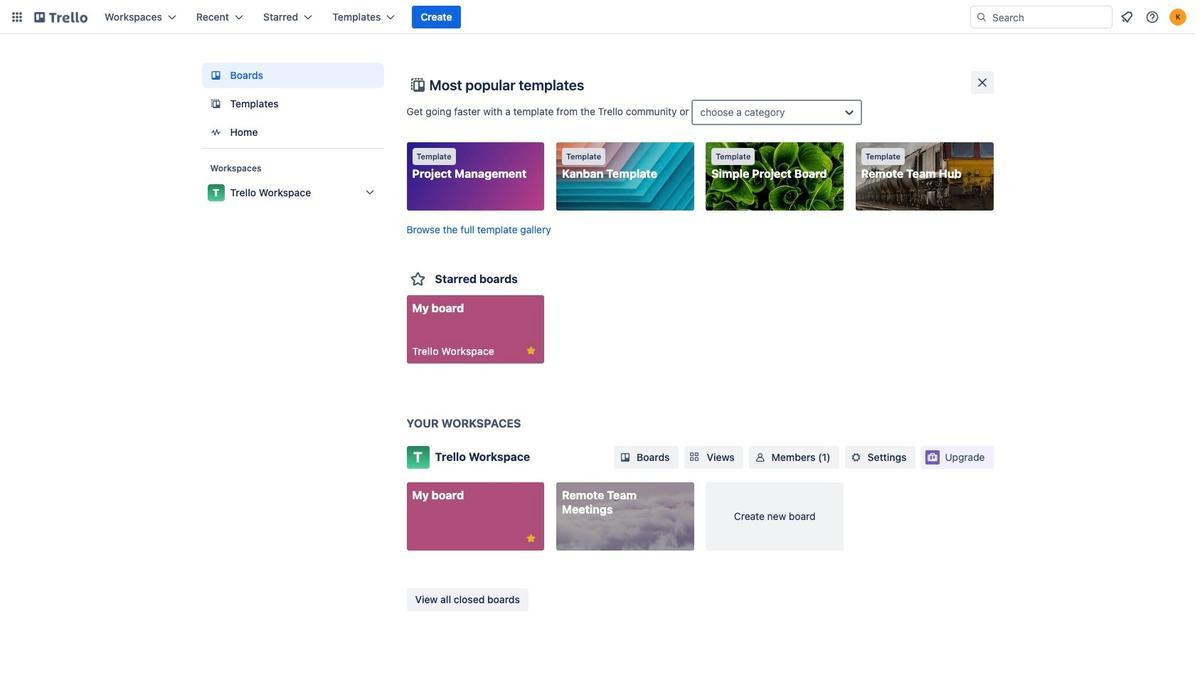 Task type: locate. For each thing, give the bounding box(es) containing it.
1 horizontal spatial sm image
[[754, 451, 768, 465]]

Search field
[[988, 7, 1113, 27]]

kendallparks02 (kendallparks02) image
[[1170, 9, 1187, 26]]

0 notifications image
[[1119, 9, 1136, 26]]

3 sm image from the left
[[850, 451, 864, 465]]

0 horizontal spatial sm image
[[619, 451, 633, 465]]

1 vertical spatial click to unstar this board. it will be removed from your starred list. image
[[525, 532, 538, 545]]

primary element
[[0, 0, 1196, 34]]

back to home image
[[34, 6, 88, 28]]

sm image
[[619, 451, 633, 465], [754, 451, 768, 465], [850, 451, 864, 465]]

2 horizontal spatial sm image
[[850, 451, 864, 465]]

click to unstar this board. it will be removed from your starred list. image
[[525, 344, 538, 357], [525, 532, 538, 545]]

0 vertical spatial click to unstar this board. it will be removed from your starred list. image
[[525, 344, 538, 357]]

board image
[[208, 67, 225, 84]]

search image
[[977, 11, 988, 23]]

2 sm image from the left
[[754, 451, 768, 465]]

2 click to unstar this board. it will be removed from your starred list. image from the top
[[525, 532, 538, 545]]

1 sm image from the left
[[619, 451, 633, 465]]



Task type: vqa. For each thing, say whether or not it's contained in the screenshot.
Create from template… icon
no



Task type: describe. For each thing, give the bounding box(es) containing it.
1 click to unstar this board. it will be removed from your starred list. image from the top
[[525, 344, 538, 357]]

home image
[[208, 124, 225, 141]]

open information menu image
[[1146, 10, 1160, 24]]

template board image
[[208, 95, 225, 112]]



